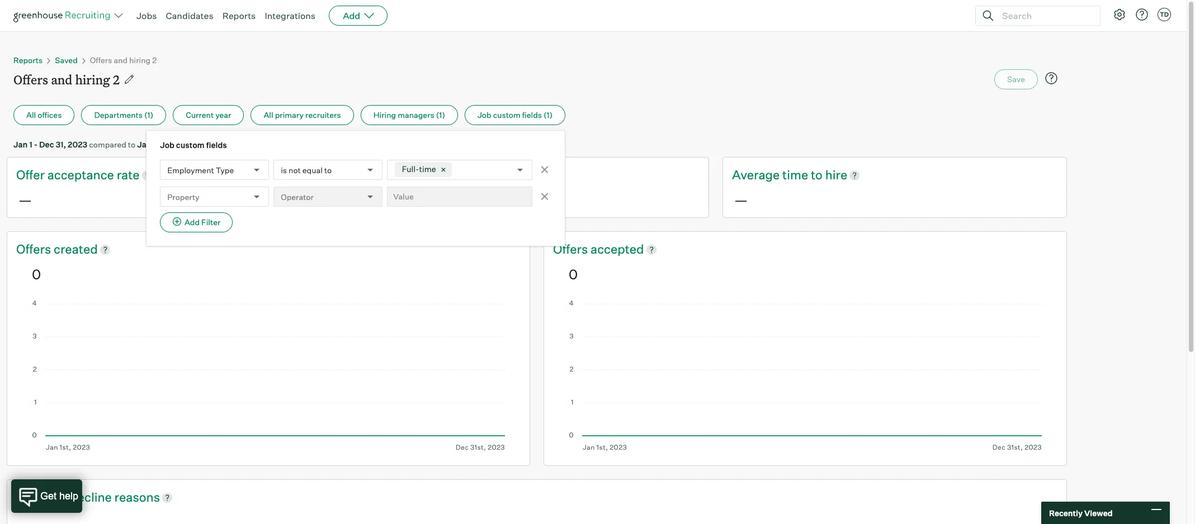 Task type: describe. For each thing, give the bounding box(es) containing it.
custom for job custom fields (1)
[[493, 110, 521, 120]]

departments (1) button
[[81, 105, 166, 125]]

current
[[186, 110, 214, 120]]

jan 1 - dec 31, 2023 compared to jan 1 - dec 31, 2022
[[13, 140, 211, 149]]

faq image
[[1045, 72, 1058, 85]]

1 (1) from the left
[[144, 110, 153, 120]]

offer link
[[16, 167, 47, 184]]

average time to for hire
[[732, 167, 825, 182]]

to right 'equal'
[[324, 165, 332, 175]]

0 horizontal spatial reports link
[[13, 55, 43, 65]]

recruiters
[[305, 110, 341, 120]]

0 vertical spatial and
[[114, 55, 128, 65]]

top
[[16, 490, 38, 505]]

1 vertical spatial 2
[[113, 71, 120, 88]]

current year button
[[173, 105, 244, 125]]

2022
[[191, 140, 211, 149]]

fields for job custom fields (1)
[[522, 110, 542, 120]]

all primary recruiters
[[264, 110, 341, 120]]

integrations link
[[265, 10, 316, 21]]

edit image
[[124, 74, 135, 85]]

recently
[[1049, 509, 1083, 518]]

0 for created
[[32, 266, 41, 283]]

year
[[215, 110, 231, 120]]

hire link
[[825, 167, 847, 184]]

add for add filter
[[185, 218, 200, 227]]

offices
[[38, 110, 62, 120]]

offer link
[[41, 489, 70, 506]]

offers link for created
[[16, 241, 54, 258]]

1 1 from the left
[[29, 140, 32, 149]]

xychart image for accepted
[[569, 301, 1042, 452]]

job for job custom fields (1)
[[478, 110, 491, 120]]

offer
[[41, 490, 67, 505]]

saved
[[55, 55, 78, 65]]

2 1 from the left
[[153, 140, 156, 149]]

integrations
[[265, 10, 316, 21]]

jobs
[[136, 10, 157, 21]]

all primary recruiters button
[[251, 105, 354, 125]]

to left hire
[[811, 167, 823, 182]]

hiring managers (1) button
[[361, 105, 458, 125]]

add filter
[[185, 218, 221, 227]]

acceptance link
[[47, 167, 117, 184]]

td button
[[1158, 8, 1171, 21]]

departments (1)
[[94, 110, 153, 120]]

offers link for accepted
[[553, 241, 591, 258]]

offer acceptance
[[16, 167, 117, 182]]

viewed
[[1084, 509, 1113, 518]]

full-time
[[402, 165, 436, 175]]

1 jan from the left
[[13, 140, 28, 149]]

2 jan from the left
[[137, 140, 151, 149]]

created link
[[54, 241, 98, 258]]

to link for fill
[[453, 167, 467, 184]]

time up value text box on the top
[[419, 165, 436, 175]]

saved link
[[55, 55, 78, 65]]

2023
[[68, 140, 87, 149]]

job for job custom fields
[[160, 140, 174, 150]]

top link
[[16, 489, 41, 506]]

average time to for fill
[[374, 167, 467, 182]]

reasons
[[114, 490, 160, 505]]

average for hire
[[732, 167, 780, 182]]

greenhouse recruiting image
[[13, 9, 114, 22]]

configure image
[[1113, 8, 1126, 21]]

2 31, from the left
[[179, 140, 190, 149]]

xychart image for created
[[32, 301, 505, 452]]

hire
[[825, 167, 847, 182]]

jobs link
[[136, 10, 157, 21]]

time link for fill
[[425, 167, 453, 184]]

reports for left reports link
[[13, 55, 43, 65]]

1 vertical spatial and
[[51, 71, 72, 88]]

offers and hiring 2 link
[[90, 55, 157, 65]]

2 - from the left
[[158, 140, 161, 149]]

rate link
[[117, 167, 140, 184]]

accepted link
[[591, 241, 644, 258]]

1 - from the left
[[34, 140, 38, 149]]

reasons link
[[114, 489, 160, 506]]

average link for hire
[[732, 167, 782, 184]]

2 (1) from the left
[[436, 110, 445, 120]]

top offer decline
[[16, 490, 114, 505]]

job custom fields
[[160, 140, 227, 150]]

1 vertical spatial hiring
[[75, 71, 110, 88]]

Search text field
[[999, 8, 1090, 24]]



Task type: vqa. For each thing, say whether or not it's contained in the screenshot.
top candidate
no



Task type: locate. For each thing, give the bounding box(es) containing it.
0 horizontal spatial 1
[[29, 140, 32, 149]]

1 dec from the left
[[39, 140, 54, 149]]

0 vertical spatial custom
[[493, 110, 521, 120]]

1 horizontal spatial to link
[[811, 167, 825, 184]]

0 horizontal spatial dec
[[39, 140, 54, 149]]

2
[[152, 55, 157, 65], [113, 71, 120, 88]]

add inside popup button
[[343, 10, 360, 21]]

hiring
[[129, 55, 151, 65], [75, 71, 110, 88]]

all left offices
[[26, 110, 36, 120]]

hiring managers (1)
[[373, 110, 445, 120]]

2 average link from the left
[[732, 167, 782, 184]]

2 average from the left
[[732, 167, 780, 182]]

0 horizontal spatial time link
[[425, 167, 453, 184]]

td
[[1160, 11, 1169, 18]]

1
[[29, 140, 32, 149], [153, 140, 156, 149]]

1 left job custom fields on the left top of page
[[153, 140, 156, 149]]

3 (1) from the left
[[544, 110, 553, 120]]

0 vertical spatial add
[[343, 10, 360, 21]]

jan
[[13, 140, 28, 149], [137, 140, 151, 149]]

time for hire
[[782, 167, 808, 182]]

1 horizontal spatial fields
[[522, 110, 542, 120]]

1 up offer
[[29, 140, 32, 149]]

not
[[289, 165, 301, 175]]

2 dec from the left
[[163, 140, 178, 149]]

add button
[[329, 6, 388, 26]]

0 horizontal spatial 2
[[113, 71, 120, 88]]

0 horizontal spatial average time to
[[374, 167, 467, 182]]

0 horizontal spatial hiring
[[75, 71, 110, 88]]

fields
[[522, 110, 542, 120], [206, 140, 227, 150]]

1 vertical spatial job
[[160, 140, 174, 150]]

reports link left saved link
[[13, 55, 43, 65]]

1 horizontal spatial all
[[264, 110, 273, 120]]

— for hire
[[734, 192, 748, 208]]

custom for job custom fields
[[176, 140, 205, 150]]

td button
[[1155, 6, 1173, 23]]

0 horizontal spatial average link
[[374, 167, 425, 184]]

decline
[[70, 490, 112, 505]]

2 offers link from the left
[[553, 241, 591, 258]]

1 horizontal spatial 31,
[[179, 140, 190, 149]]

1 horizontal spatial time link
[[782, 167, 811, 184]]

time for fill
[[425, 167, 450, 182]]

1 horizontal spatial -
[[158, 140, 161, 149]]

2 horizontal spatial —
[[734, 192, 748, 208]]

0 horizontal spatial offers link
[[16, 241, 54, 258]]

time link
[[425, 167, 453, 184], [782, 167, 811, 184]]

1 31, from the left
[[56, 140, 66, 149]]

2 to link from the left
[[811, 167, 825, 184]]

offers and hiring 2
[[90, 55, 157, 65], [13, 71, 120, 88]]

0 vertical spatial 2
[[152, 55, 157, 65]]

offers
[[90, 55, 112, 65], [13, 71, 48, 88], [16, 241, 54, 257], [553, 241, 591, 257]]

to left fill
[[453, 167, 465, 182]]

all left primary
[[264, 110, 273, 120]]

1 horizontal spatial average time to
[[732, 167, 825, 182]]

offer
[[16, 167, 45, 182]]

equal
[[302, 165, 323, 175]]

1 0 from the left
[[32, 266, 41, 283]]

average link
[[374, 167, 425, 184], [732, 167, 782, 184]]

acceptance
[[47, 167, 114, 182]]

2 down jobs
[[152, 55, 157, 65]]

and up edit icon
[[114, 55, 128, 65]]

1 horizontal spatial dec
[[163, 140, 178, 149]]

1 average from the left
[[374, 167, 422, 182]]

and
[[114, 55, 128, 65], [51, 71, 72, 88]]

2 all from the left
[[264, 110, 273, 120]]

0 vertical spatial offers and hiring 2
[[90, 55, 157, 65]]

full-
[[402, 165, 419, 175]]

1 offers link from the left
[[16, 241, 54, 258]]

all for all offices
[[26, 110, 36, 120]]

0 horizontal spatial job
[[160, 140, 174, 150]]

1 horizontal spatial job
[[478, 110, 491, 120]]

0 horizontal spatial add
[[185, 218, 200, 227]]

Value text field
[[387, 187, 533, 207]]

candidates link
[[166, 10, 213, 21]]

compared
[[89, 140, 126, 149]]

1 vertical spatial reports
[[13, 55, 43, 65]]

all inside button
[[26, 110, 36, 120]]

1 to link from the left
[[453, 167, 467, 184]]

—
[[18, 192, 32, 208], [376, 192, 390, 208], [734, 192, 748, 208]]

time
[[419, 165, 436, 175], [425, 167, 450, 182], [782, 167, 808, 182]]

0 for accepted
[[569, 266, 578, 283]]

to link for hire
[[811, 167, 825, 184]]

1 horizontal spatial average
[[732, 167, 780, 182]]

reports link
[[222, 10, 256, 21], [13, 55, 43, 65]]

jan up "rate"
[[137, 140, 151, 149]]

add
[[343, 10, 360, 21], [185, 218, 200, 227]]

average for fill
[[374, 167, 422, 182]]

current year
[[186, 110, 231, 120]]

add filter button
[[160, 213, 233, 233]]

reports for the top reports link
[[222, 10, 256, 21]]

to link
[[453, 167, 467, 184], [811, 167, 825, 184]]

1 horizontal spatial 0
[[569, 266, 578, 283]]

departments
[[94, 110, 143, 120]]

0 horizontal spatial to link
[[453, 167, 467, 184]]

1 horizontal spatial and
[[114, 55, 128, 65]]

managers
[[398, 110, 434, 120]]

3 — from the left
[[734, 192, 748, 208]]

average
[[374, 167, 422, 182], [732, 167, 780, 182]]

recently viewed
[[1049, 509, 1113, 518]]

(1)
[[144, 110, 153, 120], [436, 110, 445, 120], [544, 110, 553, 120]]

1 horizontal spatial 1
[[153, 140, 156, 149]]

xychart image
[[32, 301, 505, 452], [569, 301, 1042, 452], [32, 517, 1042, 525]]

type
[[216, 165, 234, 175]]

add inside "button"
[[185, 218, 200, 227]]

job custom fields (1) button
[[465, 105, 566, 125]]

fill link
[[467, 167, 481, 184]]

accepted
[[591, 241, 644, 257]]

1 horizontal spatial (1)
[[436, 110, 445, 120]]

1 average link from the left
[[374, 167, 425, 184]]

0 horizontal spatial —
[[18, 192, 32, 208]]

1 vertical spatial add
[[185, 218, 200, 227]]

-
[[34, 140, 38, 149], [158, 140, 161, 149]]

2 left edit icon
[[113, 71, 120, 88]]

hiring down saved
[[75, 71, 110, 88]]

custom inside button
[[493, 110, 521, 120]]

time right full-
[[425, 167, 450, 182]]

2 horizontal spatial (1)
[[544, 110, 553, 120]]

jan up offer
[[13, 140, 28, 149]]

is not equal to
[[281, 165, 332, 175]]

job inside job custom fields (1) button
[[478, 110, 491, 120]]

0 horizontal spatial and
[[51, 71, 72, 88]]

reports
[[222, 10, 256, 21], [13, 55, 43, 65]]

average link for fill
[[374, 167, 425, 184]]

0 vertical spatial reports
[[222, 10, 256, 21]]

1 vertical spatial reports link
[[13, 55, 43, 65]]

0 horizontal spatial 0
[[32, 266, 41, 283]]

is
[[281, 165, 287, 175]]

0 horizontal spatial fields
[[206, 140, 227, 150]]

offers link
[[16, 241, 54, 258], [553, 241, 591, 258]]

dec down all offices button
[[39, 140, 54, 149]]

decline link
[[70, 489, 114, 506]]

1 horizontal spatial offers link
[[553, 241, 591, 258]]

2 — from the left
[[376, 192, 390, 208]]

fill
[[467, 167, 481, 182]]

hiring
[[373, 110, 396, 120]]

1 vertical spatial fields
[[206, 140, 227, 150]]

primary
[[275, 110, 304, 120]]

fields inside button
[[522, 110, 542, 120]]

1 horizontal spatial reports link
[[222, 10, 256, 21]]

offers and hiring 2 up edit icon
[[90, 55, 157, 65]]

job
[[478, 110, 491, 120], [160, 140, 174, 150]]

all inside "button"
[[264, 110, 273, 120]]

1 horizontal spatial 2
[[152, 55, 157, 65]]

31, left the 2023
[[56, 140, 66, 149]]

all for all primary recruiters
[[264, 110, 273, 120]]

1 horizontal spatial custom
[[493, 110, 521, 120]]

1 horizontal spatial average link
[[732, 167, 782, 184]]

0 horizontal spatial all
[[26, 110, 36, 120]]

1 vertical spatial offers and hiring 2
[[13, 71, 120, 88]]

1 time link from the left
[[425, 167, 453, 184]]

all
[[26, 110, 36, 120], [264, 110, 273, 120]]

and down saved
[[51, 71, 72, 88]]

2 0 from the left
[[569, 266, 578, 283]]

0
[[32, 266, 41, 283], [569, 266, 578, 283]]

2 time link from the left
[[782, 167, 811, 184]]

dec
[[39, 140, 54, 149], [163, 140, 178, 149]]

0 horizontal spatial custom
[[176, 140, 205, 150]]

rate
[[117, 167, 140, 182]]

filter
[[201, 218, 221, 227]]

0 vertical spatial fields
[[522, 110, 542, 120]]

employment type
[[167, 165, 234, 175]]

reports left saved link
[[13, 55, 43, 65]]

2 average time to from the left
[[732, 167, 825, 182]]

1 horizontal spatial —
[[376, 192, 390, 208]]

1 — from the left
[[18, 192, 32, 208]]

1 horizontal spatial add
[[343, 10, 360, 21]]

31, left 2022
[[179, 140, 190, 149]]

all offices
[[26, 110, 62, 120]]

- down all offices button
[[34, 140, 38, 149]]

job custom fields (1)
[[478, 110, 553, 120]]

0 horizontal spatial average
[[374, 167, 422, 182]]

1 horizontal spatial hiring
[[129, 55, 151, 65]]

to right compared
[[128, 140, 135, 149]]

fields for job custom fields
[[206, 140, 227, 150]]

0 horizontal spatial jan
[[13, 140, 28, 149]]

- left 2022
[[158, 140, 161, 149]]

to
[[128, 140, 135, 149], [324, 165, 332, 175], [453, 167, 465, 182], [811, 167, 823, 182]]

created
[[54, 241, 98, 257]]

offers and hiring 2 down saved
[[13, 71, 120, 88]]

0 horizontal spatial reports
[[13, 55, 43, 65]]

hiring up edit icon
[[129, 55, 151, 65]]

0 vertical spatial job
[[478, 110, 491, 120]]

time link left the 'hire' link
[[782, 167, 811, 184]]

1 vertical spatial custom
[[176, 140, 205, 150]]

time left hire
[[782, 167, 808, 182]]

— for fill
[[376, 192, 390, 208]]

0 horizontal spatial 31,
[[56, 140, 66, 149]]

1 average time to from the left
[[374, 167, 467, 182]]

employment
[[167, 165, 214, 175]]

0 vertical spatial reports link
[[222, 10, 256, 21]]

candidates
[[166, 10, 213, 21]]

(1) inside button
[[544, 110, 553, 120]]

0 horizontal spatial -
[[34, 140, 38, 149]]

custom
[[493, 110, 521, 120], [176, 140, 205, 150]]

all offices button
[[13, 105, 75, 125]]

0 vertical spatial hiring
[[129, 55, 151, 65]]

1 horizontal spatial jan
[[137, 140, 151, 149]]

1 all from the left
[[26, 110, 36, 120]]

dec left 2022
[[163, 140, 178, 149]]

reports link right "candidates"
[[222, 10, 256, 21]]

property
[[167, 192, 199, 202]]

1 horizontal spatial reports
[[222, 10, 256, 21]]

time link right full-
[[425, 167, 453, 184]]

add for add
[[343, 10, 360, 21]]

0 horizontal spatial (1)
[[144, 110, 153, 120]]

reports right "candidates"
[[222, 10, 256, 21]]

31,
[[56, 140, 66, 149], [179, 140, 190, 149]]

time link for hire
[[782, 167, 811, 184]]



